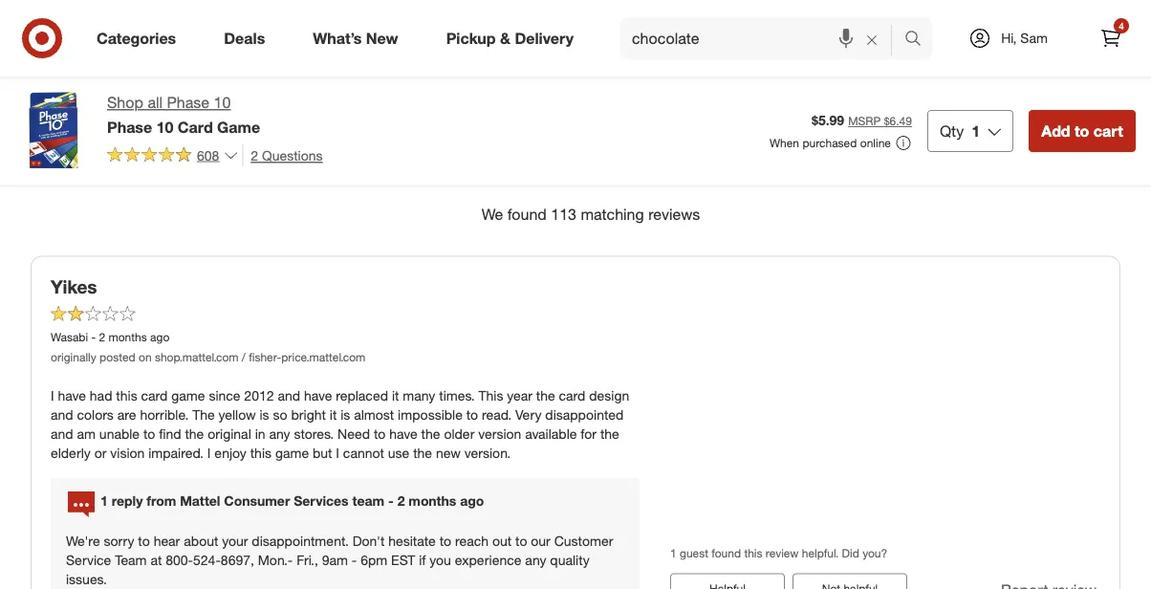 Task type: vqa. For each thing, say whether or not it's contained in the screenshot.
"See 1 deal for this item" "link"
no



Task type: describe. For each thing, give the bounding box(es) containing it.
write a review
[[537, 51, 614, 66]]

guest
[[680, 547, 709, 561]]

what's new
[[313, 29, 399, 47]]

version
[[478, 425, 522, 442]]

2 horizontal spatial i
[[336, 445, 340, 461]]

0 vertical spatial 1
[[972, 121, 981, 140]]

many
[[403, 387, 436, 404]]

at
[[151, 552, 162, 568]]

year
[[507, 387, 533, 404]]

when purchased online
[[770, 136, 891, 150]]

categories
[[97, 29, 176, 47]]

if
[[419, 552, 426, 568]]

what's new link
[[297, 17, 422, 59]]

did
[[842, 547, 860, 561]]

reply
[[112, 493, 143, 509]]

delivery
[[515, 29, 574, 47]]

deals link
[[208, 17, 289, 59]]

available
[[525, 425, 577, 442]]

write
[[537, 51, 566, 66]]

find
[[159, 425, 181, 442]]

pickup & delivery
[[446, 29, 574, 47]]

are
[[117, 406, 136, 423]]

purchases
[[1050, 145, 1121, 164]]

originally
[[51, 351, 96, 365]]

reach
[[455, 533, 489, 549]]

1 vertical spatial review
[[766, 547, 799, 561]]

you
[[430, 552, 451, 568]]

4 link
[[1090, 17, 1132, 59]]

out
[[492, 533, 512, 549]]

hi,
[[1002, 30, 1017, 46]]

when
[[770, 136, 800, 150]]

add to cart
[[1042, 121, 1124, 140]]

0 horizontal spatial 10
[[156, 118, 173, 136]]

0 horizontal spatial i
[[51, 387, 54, 404]]

0 vertical spatial found
[[508, 205, 547, 224]]

524-
[[193, 552, 221, 568]]

use
[[388, 445, 410, 461]]

verified
[[994, 145, 1046, 164]]

to up the older
[[466, 406, 478, 423]]

vision
[[110, 445, 145, 461]]

very
[[516, 406, 542, 423]]

1 vertical spatial -
[[388, 493, 394, 509]]

1 for 1 reply from mattel consumer services team - 2 months ago
[[100, 493, 108, 509]]

team
[[115, 552, 147, 568]]

1 vertical spatial this
[[250, 445, 272, 461]]

reviews
[[649, 205, 700, 224]]

sorry
[[104, 533, 134, 549]]

a
[[569, 51, 575, 66]]

shop.mattel.com
[[155, 351, 239, 365]]

unable
[[99, 425, 140, 442]]

1 vertical spatial and
[[51, 406, 73, 423]]

msrp
[[848, 114, 881, 128]]

issues.
[[66, 571, 107, 588]]

game
[[217, 118, 260, 136]]

add to cart button
[[1029, 110, 1136, 152]]

review inside button
[[579, 51, 614, 66]]

- inside wasabi - 2 months ago originally posted on shop.mattel.com / fisher-price.mattel.com
[[91, 331, 96, 345]]

so
[[273, 406, 287, 423]]

1 reply from mattel consumer services team - 2 months ago
[[100, 493, 484, 509]]

replaced
[[336, 387, 388, 404]]

0 vertical spatial and
[[278, 387, 300, 404]]

1 horizontal spatial phase
[[167, 93, 210, 112]]

2012
[[244, 387, 274, 404]]

2 horizontal spatial have
[[390, 425, 418, 442]]

8697,
[[221, 552, 254, 568]]

design
[[589, 387, 630, 404]]

bright
[[291, 406, 326, 423]]

questions
[[262, 147, 323, 163]]

this for i
[[116, 387, 137, 404]]

qty
[[940, 121, 964, 140]]

$5.99
[[812, 112, 845, 129]]

customer
[[554, 533, 613, 549]]

search
[[896, 31, 942, 49]]

est
[[391, 552, 415, 568]]

new
[[436, 445, 461, 461]]

to left 'find'
[[143, 425, 155, 442]]

older
[[444, 425, 475, 442]]

2 vertical spatial and
[[51, 425, 73, 442]]

with
[[994, 119, 1025, 138]]

service
[[66, 552, 111, 568]]

to up the you at the left bottom of page
[[440, 533, 452, 549]]

1 card from the left
[[141, 387, 168, 404]]

- inside we're sorry to hear about your disappointment. don't hesitate to reach out to our customer service team at 800-524-8697, mon.- fri., 9am - 6pm est if you experience any quality issues.
[[352, 552, 357, 568]]

quality
[[550, 552, 590, 568]]

to down almost
[[374, 425, 386, 442]]

read.
[[482, 406, 512, 423]]

mon.-
[[258, 552, 293, 568]]

2 horizontal spatial 2
[[398, 493, 405, 509]]

disappointed
[[546, 406, 624, 423]]

1 horizontal spatial 10
[[214, 93, 231, 112]]

on
[[139, 351, 152, 365]]

shop
[[107, 93, 143, 112]]

yikes
[[51, 276, 97, 298]]

yellow
[[219, 406, 256, 423]]

deals
[[224, 29, 265, 47]]

Verified purchases checkbox
[[968, 145, 987, 164]]

the up very
[[536, 387, 555, 404]]

9am
[[322, 552, 348, 568]]

we're sorry to hear about your disappointment. don't hesitate to reach out to our customer service team at 800-524-8697, mon.- fri., 9am - 6pm est if you experience any quality issues.
[[66, 533, 613, 588]]

608 link
[[107, 144, 238, 168]]

1 horizontal spatial ago
[[460, 493, 484, 509]]

we found 113 matching reviews
[[482, 205, 700, 224]]

team
[[352, 493, 385, 509]]

the down "impossible"
[[421, 425, 440, 442]]

/
[[242, 351, 246, 365]]

shop all phase 10 phase 10 card game
[[107, 93, 260, 136]]



Task type: locate. For each thing, give the bounding box(es) containing it.
card up disappointed on the bottom of the page
[[559, 387, 586, 404]]

1 for 1 guest found this review helpful. did you?
[[670, 547, 677, 561]]

enjoy
[[215, 445, 247, 461]]

consumer
[[224, 493, 290, 509]]

2 is from the left
[[341, 406, 350, 423]]

1 vertical spatial months
[[409, 493, 457, 509]]

1 vertical spatial 2
[[99, 331, 105, 345]]

is up need
[[341, 406, 350, 423]]

you?
[[863, 547, 888, 561]]

review right a
[[579, 51, 614, 66]]

0 vertical spatial -
[[91, 331, 96, 345]]

113
[[551, 205, 577, 224]]

1 horizontal spatial months
[[409, 493, 457, 509]]

this right guest
[[744, 547, 763, 561]]

have up the bright
[[304, 387, 332, 404]]

2
[[251, 147, 258, 163], [99, 331, 105, 345], [398, 493, 405, 509]]

about
[[184, 533, 218, 549]]

in
[[255, 425, 265, 442]]

1 horizontal spatial 2
[[251, 147, 258, 163]]

0 vertical spatial it
[[392, 387, 399, 404]]

months inside wasabi - 2 months ago originally posted on shop.mattel.com / fisher-price.mattel.com
[[109, 331, 147, 345]]

0 horizontal spatial ago
[[150, 331, 170, 345]]

0 horizontal spatial any
[[269, 425, 290, 442]]

i down originally
[[51, 387, 54, 404]]

i
[[51, 387, 54, 404], [207, 445, 211, 461], [336, 445, 340, 461]]

2 horizontal spatial this
[[744, 547, 763, 561]]

0 horizontal spatial months
[[109, 331, 147, 345]]

game
[[171, 387, 205, 404], [275, 445, 309, 461]]

0 vertical spatial phase
[[167, 93, 210, 112]]

1 vertical spatial found
[[712, 547, 741, 561]]

1 up verified purchases checkbox in the top right of the page
[[972, 121, 981, 140]]

price.mattel.com
[[281, 351, 366, 365]]

0 vertical spatial 10
[[214, 93, 231, 112]]

the down the at the bottom of the page
[[185, 425, 204, 442]]

0 horizontal spatial it
[[330, 406, 337, 423]]

new
[[366, 29, 399, 47]]

and up elderly
[[51, 425, 73, 442]]

2 questions link
[[242, 144, 323, 166]]

any inside i have had this card game since 2012 and have replaced it many times. this year the card design and colors are horrible. the yellow is so bright it is almost impossible to read. very disappointed and am unable to find the original in any stores. need to have the older version available for the elderly or vision impaired. i enjoy this game but i cannot use the new version.
[[269, 425, 290, 442]]

qty 1
[[940, 121, 981, 140]]

any
[[269, 425, 290, 442], [525, 552, 547, 568]]

pickup & delivery link
[[430, 17, 598, 59]]

1 vertical spatial 10
[[156, 118, 173, 136]]

1 vertical spatial ago
[[460, 493, 484, 509]]

all
[[148, 93, 163, 112]]

cart
[[1094, 121, 1124, 140]]

0 horizontal spatial 1
[[100, 493, 108, 509]]

found right we
[[508, 205, 547, 224]]

hear
[[154, 533, 180, 549]]

With photos checkbox
[[968, 119, 987, 138]]

helpful.
[[802, 547, 839, 561]]

review
[[579, 51, 614, 66], [766, 547, 799, 561]]

verified purchases
[[994, 145, 1121, 164]]

0 horizontal spatial game
[[171, 387, 205, 404]]

2 vertical spatial this
[[744, 547, 763, 561]]

have up use
[[390, 425, 418, 442]]

from
[[147, 493, 176, 509]]

we're
[[66, 533, 100, 549]]

1 horizontal spatial is
[[341, 406, 350, 423]]

hi, sam
[[1002, 30, 1048, 46]]

0 horizontal spatial is
[[260, 406, 269, 423]]

our
[[531, 533, 551, 549]]

photos
[[1029, 119, 1077, 138]]

ago up reach
[[460, 493, 484, 509]]

have left had
[[58, 387, 86, 404]]

1 vertical spatial any
[[525, 552, 547, 568]]

i left enjoy on the left
[[207, 445, 211, 461]]

6pm
[[361, 552, 388, 568]]

0 horizontal spatial have
[[58, 387, 86, 404]]

0 horizontal spatial review
[[579, 51, 614, 66]]

don't
[[353, 533, 385, 549]]

1 left guest
[[670, 547, 677, 561]]

$5.99 msrp $6.49
[[812, 112, 912, 129]]

search button
[[896, 17, 942, 63]]

1 guest found this review helpful. did you?
[[670, 547, 888, 561]]

posted
[[100, 351, 136, 365]]

to
[[1075, 121, 1090, 140], [466, 406, 478, 423], [143, 425, 155, 442], [374, 425, 386, 442], [138, 533, 150, 549], [440, 533, 452, 549], [516, 533, 527, 549]]

or
[[94, 445, 107, 461]]

2 down "game"
[[251, 147, 258, 163]]

$6.49
[[884, 114, 912, 128]]

phase
[[167, 93, 210, 112], [107, 118, 152, 136]]

this
[[116, 387, 137, 404], [250, 445, 272, 461], [744, 547, 763, 561]]

game down stores.
[[275, 445, 309, 461]]

found right guest
[[712, 547, 741, 561]]

1 horizontal spatial game
[[275, 445, 309, 461]]

months up hesitate
[[409, 493, 457, 509]]

1 vertical spatial game
[[275, 445, 309, 461]]

and left colors on the bottom
[[51, 406, 73, 423]]

1 horizontal spatial found
[[712, 547, 741, 561]]

0 horizontal spatial card
[[141, 387, 168, 404]]

the right for
[[601, 425, 620, 442]]

1 horizontal spatial it
[[392, 387, 399, 404]]

sam
[[1021, 30, 1048, 46]]

- right team
[[388, 493, 394, 509]]

1 horizontal spatial this
[[250, 445, 272, 461]]

0 horizontal spatial 2
[[99, 331, 105, 345]]

1 horizontal spatial any
[[525, 552, 547, 568]]

need
[[338, 425, 370, 442]]

0 horizontal spatial -
[[91, 331, 96, 345]]

since
[[209, 387, 241, 404]]

ago up on
[[150, 331, 170, 345]]

to right out
[[516, 533, 527, 549]]

0 horizontal spatial phase
[[107, 118, 152, 136]]

2 questions
[[251, 147, 323, 163]]

2 up posted
[[99, 331, 105, 345]]

1 vertical spatial it
[[330, 406, 337, 423]]

for
[[581, 425, 597, 442]]

0 vertical spatial game
[[171, 387, 205, 404]]

this down in
[[250, 445, 272, 461]]

ago inside wasabi - 2 months ago originally posted on shop.mattel.com / fisher-price.mattel.com
[[150, 331, 170, 345]]

0 vertical spatial months
[[109, 331, 147, 345]]

impossible
[[398, 406, 463, 423]]

hesitate
[[389, 533, 436, 549]]

experience
[[455, 552, 522, 568]]

version.
[[465, 445, 511, 461]]

matching
[[581, 205, 644, 224]]

stores.
[[294, 425, 334, 442]]

the
[[192, 406, 215, 423]]

2 horizontal spatial -
[[388, 493, 394, 509]]

it right the bright
[[330, 406, 337, 423]]

What can we help you find? suggestions appear below search field
[[621, 17, 910, 59]]

game up the at the bottom of the page
[[171, 387, 205, 404]]

0 vertical spatial any
[[269, 425, 290, 442]]

1 horizontal spatial card
[[559, 387, 586, 404]]

1 is from the left
[[260, 406, 269, 423]]

this for 1
[[744, 547, 763, 561]]

2 horizontal spatial 1
[[972, 121, 981, 140]]

&
[[500, 29, 511, 47]]

- right 9am
[[352, 552, 357, 568]]

this
[[479, 387, 503, 404]]

10 down all
[[156, 118, 173, 136]]

2 vertical spatial -
[[352, 552, 357, 568]]

cannot
[[343, 445, 384, 461]]

2 card from the left
[[559, 387, 586, 404]]

to left hear
[[138, 533, 150, 549]]

- right wasabi
[[91, 331, 96, 345]]

card
[[178, 118, 213, 136]]

0 vertical spatial ago
[[150, 331, 170, 345]]

any inside we're sorry to hear about your disappointment. don't hesitate to reach out to our customer service team at 800-524-8697, mon.- fri., 9am - 6pm est if you experience any quality issues.
[[525, 552, 547, 568]]

the right use
[[413, 445, 432, 461]]

disappointment.
[[252, 533, 349, 549]]

10 up "game"
[[214, 93, 231, 112]]

any down the our
[[525, 552, 547, 568]]

2 vertical spatial 2
[[398, 493, 405, 509]]

months up posted
[[109, 331, 147, 345]]

online
[[861, 136, 891, 150]]

1 left reply
[[100, 493, 108, 509]]

impaired.
[[148, 445, 204, 461]]

fri.,
[[297, 552, 318, 568]]

1 horizontal spatial -
[[352, 552, 357, 568]]

original
[[208, 425, 251, 442]]

is left so
[[260, 406, 269, 423]]

card up horrible.
[[141, 387, 168, 404]]

and
[[278, 387, 300, 404], [51, 406, 73, 423], [51, 425, 73, 442]]

0 vertical spatial review
[[579, 51, 614, 66]]

colors
[[77, 406, 114, 423]]

0 horizontal spatial this
[[116, 387, 137, 404]]

any down so
[[269, 425, 290, 442]]

horrible.
[[140, 406, 189, 423]]

1 vertical spatial phase
[[107, 118, 152, 136]]

4
[[1119, 20, 1125, 32]]

0 horizontal spatial found
[[508, 205, 547, 224]]

what's
[[313, 29, 362, 47]]

phase down shop
[[107, 118, 152, 136]]

1 horizontal spatial i
[[207, 445, 211, 461]]

1 horizontal spatial 1
[[670, 547, 677, 561]]

0 vertical spatial this
[[116, 387, 137, 404]]

review left helpful.
[[766, 547, 799, 561]]

purchased
[[803, 136, 857, 150]]

elderly
[[51, 445, 91, 461]]

0 vertical spatial 2
[[251, 147, 258, 163]]

and up so
[[278, 387, 300, 404]]

to up purchases
[[1075, 121, 1090, 140]]

phase up card
[[167, 93, 210, 112]]

2 right team
[[398, 493, 405, 509]]

1 vertical spatial 1
[[100, 493, 108, 509]]

to inside add to cart "button"
[[1075, 121, 1090, 140]]

i right but
[[336, 445, 340, 461]]

this up are on the bottom left of page
[[116, 387, 137, 404]]

1 horizontal spatial have
[[304, 387, 332, 404]]

almost
[[354, 406, 394, 423]]

2 vertical spatial 1
[[670, 547, 677, 561]]

2 inside wasabi - 2 months ago originally posted on shop.mattel.com / fisher-price.mattel.com
[[99, 331, 105, 345]]

800-
[[166, 552, 193, 568]]

wasabi - 2 months ago originally posted on shop.mattel.com / fisher-price.mattel.com
[[51, 331, 366, 365]]

we
[[482, 205, 503, 224]]

image of phase 10 card game image
[[15, 92, 92, 168]]

1 horizontal spatial review
[[766, 547, 799, 561]]

it left many
[[392, 387, 399, 404]]

ago
[[150, 331, 170, 345], [460, 493, 484, 509]]



